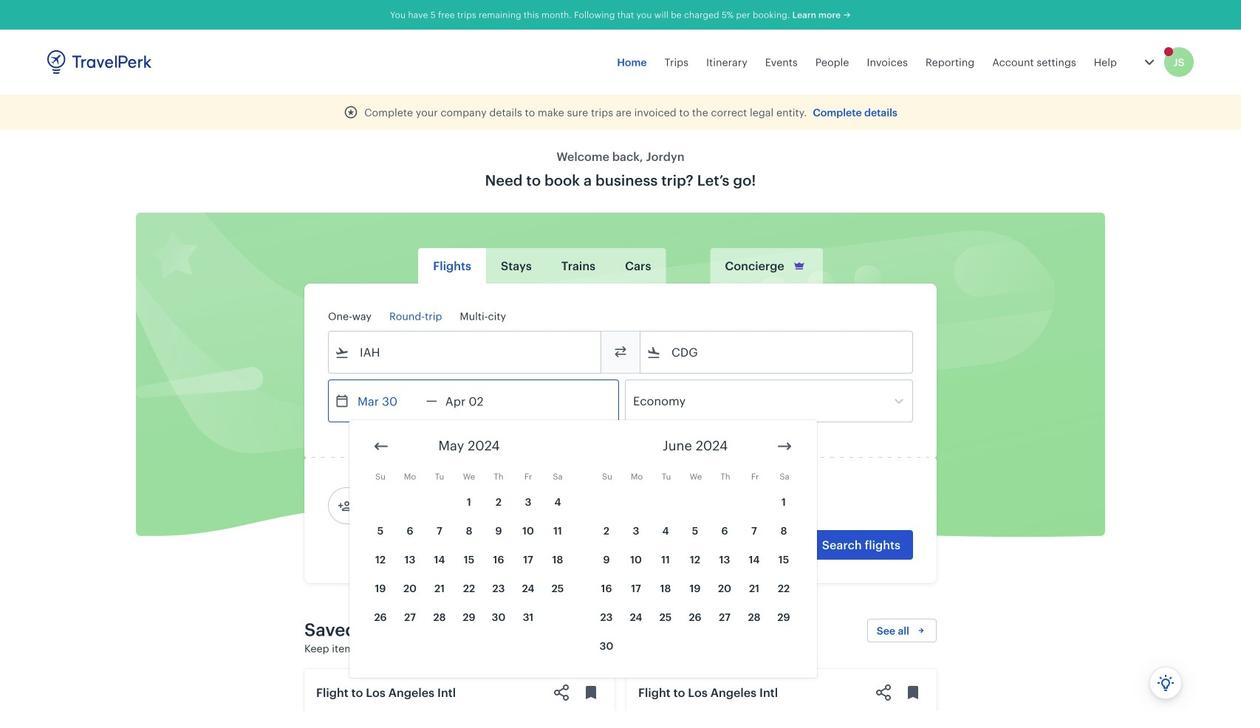Task type: locate. For each thing, give the bounding box(es) containing it.
Return text field
[[437, 381, 514, 422]]

Add first traveler search field
[[352, 494, 506, 518]]

move backward to switch to the previous month. image
[[372, 438, 390, 456]]

Depart text field
[[349, 381, 426, 422]]

From search field
[[349, 341, 581, 364]]



Task type: describe. For each thing, give the bounding box(es) containing it.
calendar application
[[349, 420, 1241, 678]]

move forward to switch to the next month. image
[[776, 438, 794, 456]]

To search field
[[661, 341, 893, 364]]



